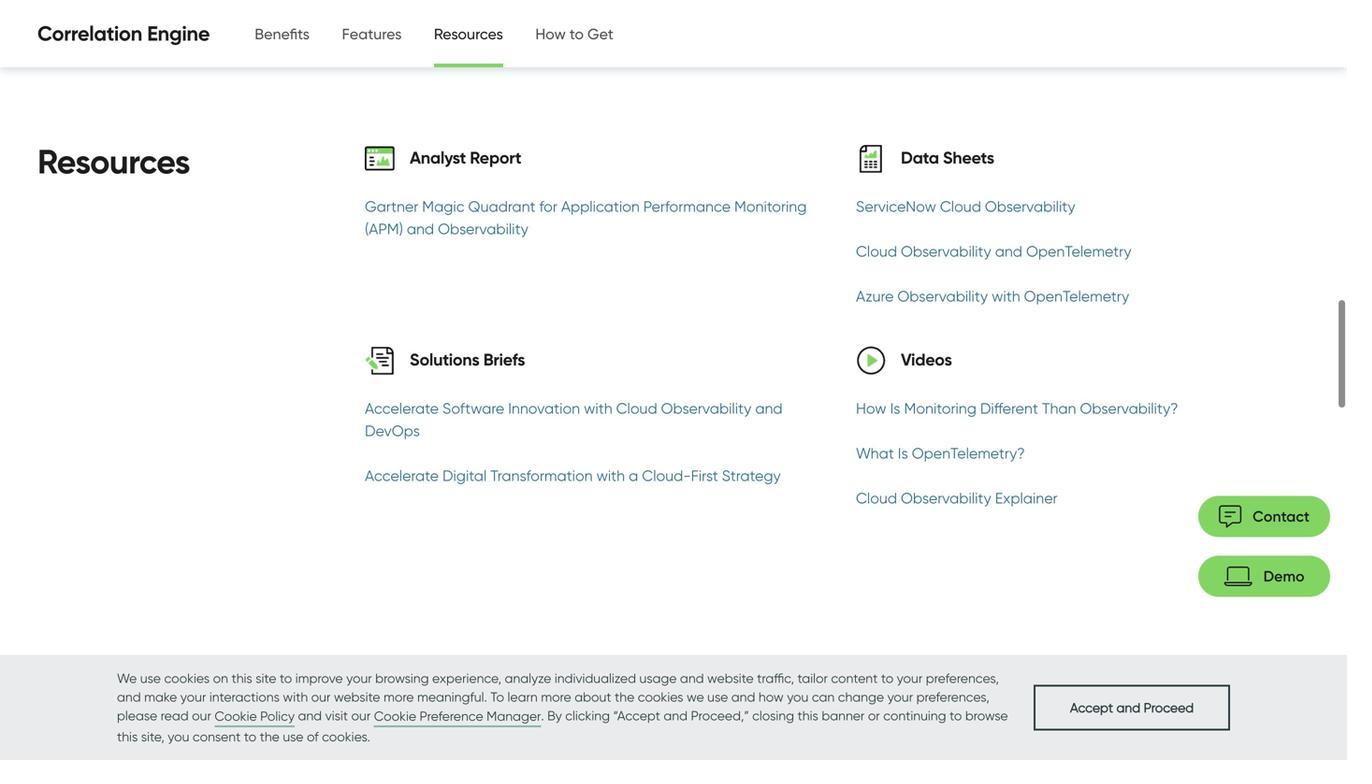 Task type: describe. For each thing, give the bounding box(es) containing it.
traffic,
[[757, 671, 794, 687]]

2 vertical spatial this
[[117, 729, 138, 745]]

and inside cookie policy and visit our cookie preference manager
[[298, 708, 322, 724]]

1 vertical spatial preferences,
[[917, 690, 990, 706]]

analyze
[[505, 671, 552, 687]]

to right site
[[280, 671, 292, 687]]

to left browse
[[950, 708, 962, 724]]

about
[[575, 690, 612, 706]]

read
[[161, 708, 189, 724]]

2 cookie from the left
[[374, 709, 416, 725]]

and inside accept and proceed button
[[1117, 700, 1141, 716]]

to down cookie policy link
[[244, 729, 256, 745]]

individualized
[[555, 671, 636, 687]]

policy
[[260, 709, 295, 725]]

. by clicking "accept and proceed," closing this banner or continuing to browse this site, you consent to the use of cookies.
[[117, 708, 1008, 745]]

and inside '. by clicking "accept and proceed," closing this banner or continuing to browse this site, you consent to the use of cookies.'
[[664, 708, 688, 724]]

you inside the we use cookies on this site to improve your browsing experience, analyze individualized usage and website traffic, tailor content to your preferences, and make your interactions with our website more meaningful. to learn more about the cookies we use and how you can change your preferences, please read our
[[787, 690, 809, 706]]

of
[[307, 729, 319, 745]]

banner
[[822, 708, 865, 724]]

you inside '. by clicking "accept and proceed," closing this banner or continuing to browse this site, you consent to the use of cookies.'
[[168, 729, 189, 745]]

we
[[117, 671, 137, 687]]

"accept
[[613, 708, 661, 724]]

1 horizontal spatial our
[[311, 690, 331, 706]]

2 more from the left
[[541, 690, 571, 706]]

clicking
[[565, 708, 610, 724]]

1 more from the left
[[384, 690, 414, 706]]

proceed
[[1144, 700, 1194, 716]]

use inside '. by clicking "accept and proceed," closing this banner or continuing to browse this site, you consent to the use of cookies.'
[[283, 729, 304, 745]]

change
[[838, 690, 884, 706]]

consent
[[193, 729, 241, 745]]

to
[[491, 690, 504, 706]]

accept and proceed button
[[1034, 685, 1231, 731]]

0 vertical spatial website
[[708, 671, 754, 687]]

2 horizontal spatial use
[[708, 690, 728, 706]]

our inside cookie policy and visit our cookie preference manager
[[351, 708, 371, 724]]

content
[[831, 671, 878, 687]]

this inside the we use cookies on this site to improve your browsing experience, analyze individualized usage and website traffic, tailor content to your preferences, and make your interactions with our website more meaningful. to learn more about the cookies we use and how you can change your preferences, please read our
[[232, 671, 252, 687]]

manager
[[487, 709, 541, 725]]

cookie policy link
[[215, 707, 295, 728]]

improve
[[295, 671, 343, 687]]

how
[[759, 690, 784, 706]]

cookie policy and visit our cookie preference manager
[[215, 708, 541, 725]]

we use cookies on this site to improve your browsing experience, analyze individualized usage and website traffic, tailor content to your preferences, and make your interactions with our website more meaningful. to learn more about the cookies we use and how you can change your preferences, please read our
[[117, 671, 999, 724]]

cookies.
[[322, 729, 370, 745]]

usage
[[640, 671, 677, 687]]



Task type: locate. For each thing, give the bounding box(es) containing it.
preference
[[420, 709, 483, 725]]

proceed,"
[[691, 708, 749, 724]]

site,
[[141, 729, 164, 745]]

you down the tailor
[[787, 690, 809, 706]]

more up by
[[541, 690, 571, 706]]

1 horizontal spatial the
[[615, 690, 635, 706]]

cookie
[[215, 709, 257, 725], [374, 709, 416, 725]]

this
[[232, 671, 252, 687], [798, 708, 819, 724], [117, 729, 138, 745]]

to up change
[[881, 671, 894, 687]]

you
[[787, 690, 809, 706], [168, 729, 189, 745]]

0 vertical spatial you
[[787, 690, 809, 706]]

the up "accept at the bottom of the page
[[615, 690, 635, 706]]

with
[[283, 690, 308, 706]]

our right visit
[[351, 708, 371, 724]]

0 horizontal spatial website
[[334, 690, 380, 706]]

experience,
[[432, 671, 502, 687]]

and
[[680, 671, 704, 687], [117, 690, 141, 706], [732, 690, 756, 706], [1117, 700, 1141, 716], [298, 708, 322, 724], [664, 708, 688, 724]]

cookies up make
[[164, 671, 210, 687]]

use
[[140, 671, 161, 687], [708, 690, 728, 706], [283, 729, 304, 745]]

closing
[[753, 708, 795, 724]]

to
[[280, 671, 292, 687], [881, 671, 894, 687], [950, 708, 962, 724], [244, 729, 256, 745]]

please
[[117, 708, 157, 724]]

our up consent
[[192, 708, 211, 724]]

accept and proceed
[[1070, 700, 1194, 716]]

more down browsing on the left bottom
[[384, 690, 414, 706]]

1 vertical spatial use
[[708, 690, 728, 706]]

0 vertical spatial the
[[615, 690, 635, 706]]

2 horizontal spatial this
[[798, 708, 819, 724]]

your
[[346, 671, 372, 687], [897, 671, 923, 687], [180, 690, 206, 706], [888, 690, 913, 706]]

this down please
[[117, 729, 138, 745]]

this down can
[[798, 708, 819, 724]]

can
[[812, 690, 835, 706]]

1 horizontal spatial cookie
[[374, 709, 416, 725]]

1 horizontal spatial use
[[283, 729, 304, 745]]

cookie down browsing on the left bottom
[[374, 709, 416, 725]]

1 vertical spatial cookies
[[638, 690, 684, 706]]

1 vertical spatial this
[[798, 708, 819, 724]]

1 vertical spatial the
[[260, 729, 280, 745]]

continuing
[[884, 708, 947, 724]]

0 vertical spatial use
[[140, 671, 161, 687]]

2 vertical spatial use
[[283, 729, 304, 745]]

interactions
[[209, 690, 280, 706]]

cookies
[[164, 671, 210, 687], [638, 690, 684, 706]]

or
[[868, 708, 880, 724]]

0 horizontal spatial cookie
[[215, 709, 257, 725]]

0 horizontal spatial use
[[140, 671, 161, 687]]

cookie preference manager link
[[374, 707, 541, 728]]

the inside the we use cookies on this site to improve your browsing experience, analyze individualized usage and website traffic, tailor content to your preferences, and make your interactions with our website more meaningful. to learn more about the cookies we use and how you can change your preferences, please read our
[[615, 690, 635, 706]]

1 horizontal spatial more
[[541, 690, 571, 706]]

0 horizontal spatial more
[[384, 690, 414, 706]]

learn
[[508, 690, 538, 706]]

1 horizontal spatial cookies
[[638, 690, 684, 706]]

the inside '. by clicking "accept and proceed," closing this banner or continuing to browse this site, you consent to the use of cookies.'
[[260, 729, 280, 745]]

website up proceed,"
[[708, 671, 754, 687]]

cookie down interactions
[[215, 709, 257, 725]]

website
[[708, 671, 754, 687], [334, 690, 380, 706]]

browse
[[966, 708, 1008, 724]]

0 horizontal spatial cookies
[[164, 671, 210, 687]]

our down improve
[[311, 690, 331, 706]]

website up visit
[[334, 690, 380, 706]]

2 horizontal spatial our
[[351, 708, 371, 724]]

meaningful.
[[417, 690, 487, 706]]

use left 'of'
[[283, 729, 304, 745]]

accept
[[1070, 700, 1114, 716]]

this up interactions
[[232, 671, 252, 687]]

1 horizontal spatial this
[[232, 671, 252, 687]]

more
[[384, 690, 414, 706], [541, 690, 571, 706]]

site
[[256, 671, 276, 687]]

1 vertical spatial you
[[168, 729, 189, 745]]

cookies down usage
[[638, 690, 684, 706]]

the
[[615, 690, 635, 706], [260, 729, 280, 745]]

0 horizontal spatial this
[[117, 729, 138, 745]]

we
[[687, 690, 704, 706]]

0 vertical spatial preferences,
[[926, 671, 999, 687]]

0 horizontal spatial the
[[260, 729, 280, 745]]

.
[[541, 708, 544, 724]]

our
[[311, 690, 331, 706], [192, 708, 211, 724], [351, 708, 371, 724]]

by
[[548, 708, 562, 724]]

use up proceed,"
[[708, 690, 728, 706]]

0 horizontal spatial you
[[168, 729, 189, 745]]

1 cookie from the left
[[215, 709, 257, 725]]

use up make
[[140, 671, 161, 687]]

0 vertical spatial this
[[232, 671, 252, 687]]

0 horizontal spatial our
[[192, 708, 211, 724]]

preferences,
[[926, 671, 999, 687], [917, 690, 990, 706]]

the down the policy
[[260, 729, 280, 745]]

make
[[144, 690, 177, 706]]

1 horizontal spatial website
[[708, 671, 754, 687]]

browsing
[[375, 671, 429, 687]]

tailor
[[798, 671, 828, 687]]

0 vertical spatial cookies
[[164, 671, 210, 687]]

visit
[[325, 708, 348, 724]]

you down read
[[168, 729, 189, 745]]

on
[[213, 671, 228, 687]]

1 horizontal spatial you
[[787, 690, 809, 706]]

1 vertical spatial website
[[334, 690, 380, 706]]



Task type: vqa. For each thing, say whether or not it's contained in the screenshot.
1st Read More link from the top
no



